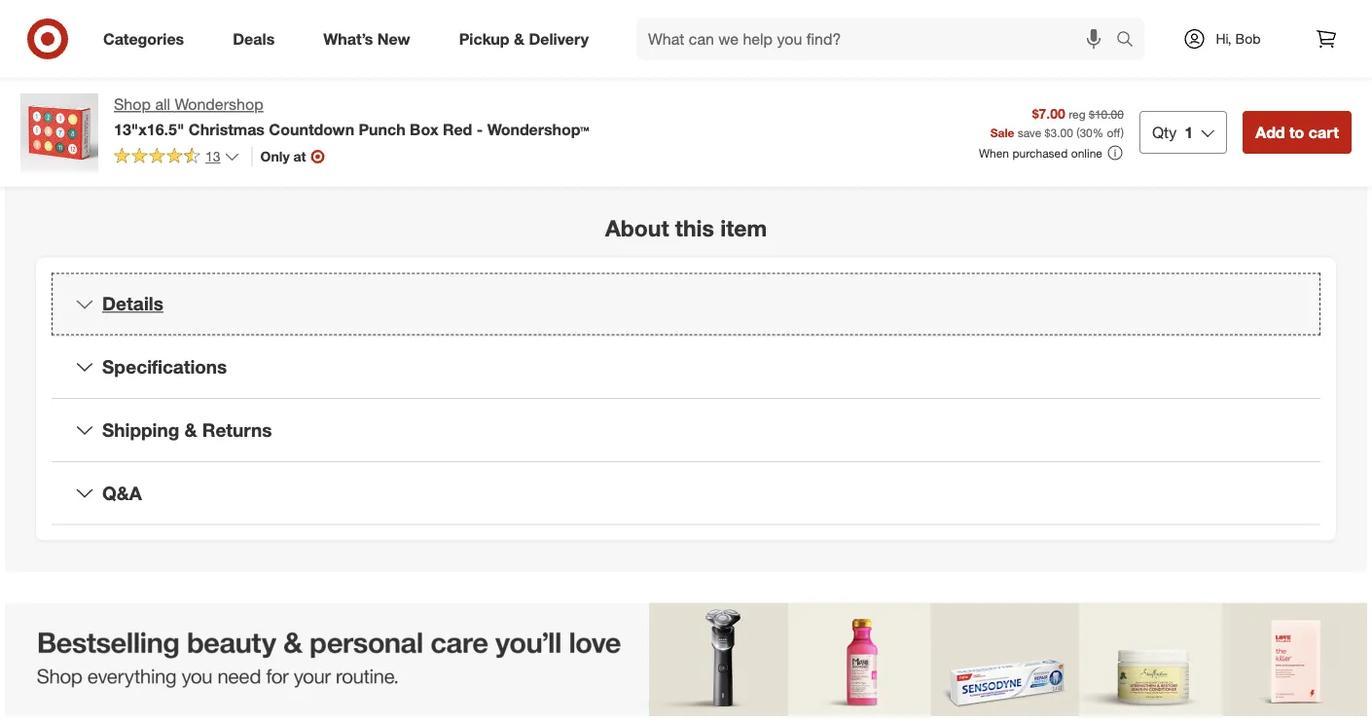 Task type: describe. For each thing, give the bounding box(es) containing it.
punch
[[359, 120, 406, 139]]

pickup & delivery link
[[442, 18, 613, 60]]

more
[[751, 18, 778, 32]]

q&a button
[[52, 462, 1321, 524]]

returns
[[202, 419, 272, 441]]

what's
[[323, 29, 373, 48]]

only
[[260, 148, 290, 165]]

sale
[[990, 125, 1014, 140]]

13 link
[[114, 147, 240, 169]]

13"x16.5"
[[114, 120, 184, 139]]

qty 1
[[1152, 123, 1193, 142]]

purchased
[[1013, 146, 1068, 160]]

0 vertical spatial advertisement region
[[709, 56, 1352, 130]]

what's new link
[[307, 18, 435, 60]]

qty
[[1152, 123, 1177, 142]]

$7.00 reg $10.00 sale save $ 3.00 ( 30 % off )
[[990, 105, 1124, 140]]

upload
[[147, 41, 197, 60]]

13
[[205, 148, 221, 165]]

categories
[[103, 29, 184, 48]]

search
[[1108, 31, 1154, 50]]

specifications button
[[52, 336, 1321, 398]]

categories link
[[87, 18, 208, 60]]

deals
[[233, 29, 275, 48]]

shipping & returns
[[102, 419, 272, 441]]

details button
[[52, 273, 1321, 335]]

red
[[443, 120, 472, 139]]

christmas
[[189, 120, 265, 139]]

learn more from wondershop
[[718, 18, 875, 32]]

all
[[155, 95, 170, 114]]

q&a
[[102, 482, 142, 504]]

$
[[1045, 125, 1051, 140]]

1
[[1185, 123, 1193, 142]]

when
[[979, 146, 1009, 160]]

when purchased online
[[979, 146, 1103, 160]]

$10.00
[[1089, 107, 1124, 121]]

wondershop™
[[487, 120, 589, 139]]

add to cart button
[[1243, 111, 1352, 154]]

add
[[1256, 123, 1285, 142]]

wondershop inside shop all wondershop 13"x16.5" christmas countdown punch box red - wondershop™
[[175, 95, 263, 114]]

hi, bob
[[1216, 30, 1261, 47]]

%
[[1093, 125, 1104, 140]]

search button
[[1108, 18, 1154, 64]]



Task type: locate. For each thing, give the bounding box(es) containing it.
about this item
[[605, 214, 767, 241]]

to
[[1289, 123, 1304, 142]]

1 horizontal spatial &
[[514, 29, 525, 48]]

shop all wondershop 13"x16.5" christmas countdown punch box red - wondershop™
[[114, 95, 589, 139]]

cart
[[1309, 123, 1339, 142]]

only at
[[260, 148, 306, 165]]

wondershop inside learn more from wondershop button
[[808, 18, 875, 32]]

-
[[477, 120, 483, 139]]

new
[[377, 29, 410, 48]]

box
[[410, 120, 438, 139]]

image of 13"x16.5" christmas countdown punch box red - wondershop™ image
[[20, 93, 98, 171]]

shop
[[114, 95, 151, 114]]

3.00
[[1051, 125, 1073, 140]]

sponsored
[[1294, 132, 1352, 147]]

upload photo button
[[99, 30, 255, 73]]

off
[[1107, 125, 1121, 140]]

& left the returns
[[184, 419, 197, 441]]

$7.00
[[1032, 105, 1065, 122]]

&
[[514, 29, 525, 48], [184, 419, 197, 441]]

delivery
[[529, 29, 589, 48]]

countdown
[[269, 120, 354, 139]]

wondershop up christmas
[[175, 95, 263, 114]]

online
[[1071, 146, 1103, 160]]

advertisement region
[[709, 56, 1352, 130], [5, 603, 1367, 717]]

details
[[102, 293, 163, 315]]

0 horizontal spatial &
[[184, 419, 197, 441]]

reg
[[1069, 107, 1086, 121]]

0 vertical spatial wondershop
[[808, 18, 875, 32]]

0 horizontal spatial wondershop
[[175, 95, 263, 114]]

pickup
[[459, 29, 510, 48]]

about
[[605, 214, 669, 241]]

what's new
[[323, 29, 410, 48]]

add to cart
[[1256, 123, 1339, 142]]

upload photo
[[147, 41, 242, 60]]

wondershop
[[808, 18, 875, 32], [175, 95, 263, 114]]

wondershop right from
[[808, 18, 875, 32]]

& inside dropdown button
[[184, 419, 197, 441]]

1 vertical spatial &
[[184, 419, 197, 441]]

bob
[[1236, 30, 1261, 47]]

learn
[[718, 18, 748, 32]]

save
[[1018, 125, 1042, 140]]

pickup & delivery
[[459, 29, 589, 48]]

hi,
[[1216, 30, 1232, 47]]

)
[[1121, 125, 1124, 140]]

photo
[[202, 41, 242, 60]]

learn more from wondershop button
[[709, 9, 884, 41]]

from
[[781, 18, 805, 32]]

region
[[5, 603, 1367, 721]]

at
[[293, 148, 306, 165]]

shipping
[[102, 419, 179, 441]]

30
[[1080, 125, 1093, 140]]

& for shipping
[[184, 419, 197, 441]]

What can we help you find? suggestions appear below search field
[[637, 18, 1121, 60]]

1 vertical spatial advertisement region
[[5, 603, 1367, 717]]

shipping & returns button
[[52, 399, 1321, 461]]

this
[[675, 214, 714, 241]]

& for pickup
[[514, 29, 525, 48]]

item
[[720, 214, 767, 241]]

1 horizontal spatial wondershop
[[808, 18, 875, 32]]

1 vertical spatial wondershop
[[175, 95, 263, 114]]

& right pickup at the top left of page
[[514, 29, 525, 48]]

(
[[1077, 125, 1080, 140]]

0 vertical spatial &
[[514, 29, 525, 48]]

deals link
[[216, 18, 299, 60]]

specifications
[[102, 356, 227, 378]]



Task type: vqa. For each thing, say whether or not it's contained in the screenshot.
Target Gift Team target.giftteam's Target
no



